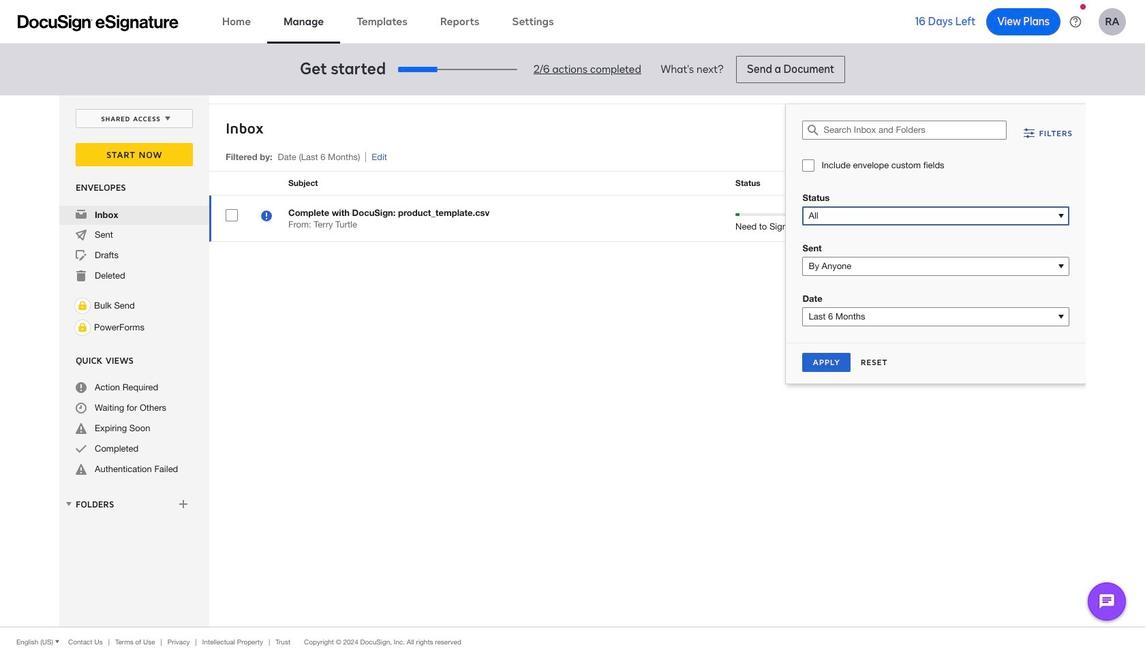 Task type: locate. For each thing, give the bounding box(es) containing it.
lock image
[[74, 320, 91, 336]]

completed image
[[76, 444, 87, 455]]

docusign esignature image
[[18, 15, 179, 31]]

more info region
[[0, 628, 1146, 657]]

lock image
[[74, 298, 91, 314]]

draft image
[[76, 250, 87, 261]]

sent image
[[76, 230, 87, 241]]

alert image
[[76, 424, 87, 434]]

need to sign image
[[261, 211, 272, 224]]



Task type: vqa. For each thing, say whether or not it's contained in the screenshot.
folder icon
no



Task type: describe. For each thing, give the bounding box(es) containing it.
trash image
[[76, 271, 87, 282]]

secondary navigation region
[[59, 95, 1090, 628]]

clock image
[[76, 403, 87, 414]]

alert image
[[76, 465, 87, 475]]

action required image
[[76, 383, 87, 394]]

Search Inbox and Folders text field
[[824, 121, 1007, 139]]

inbox image
[[76, 209, 87, 220]]

view folders image
[[63, 499, 74, 510]]



